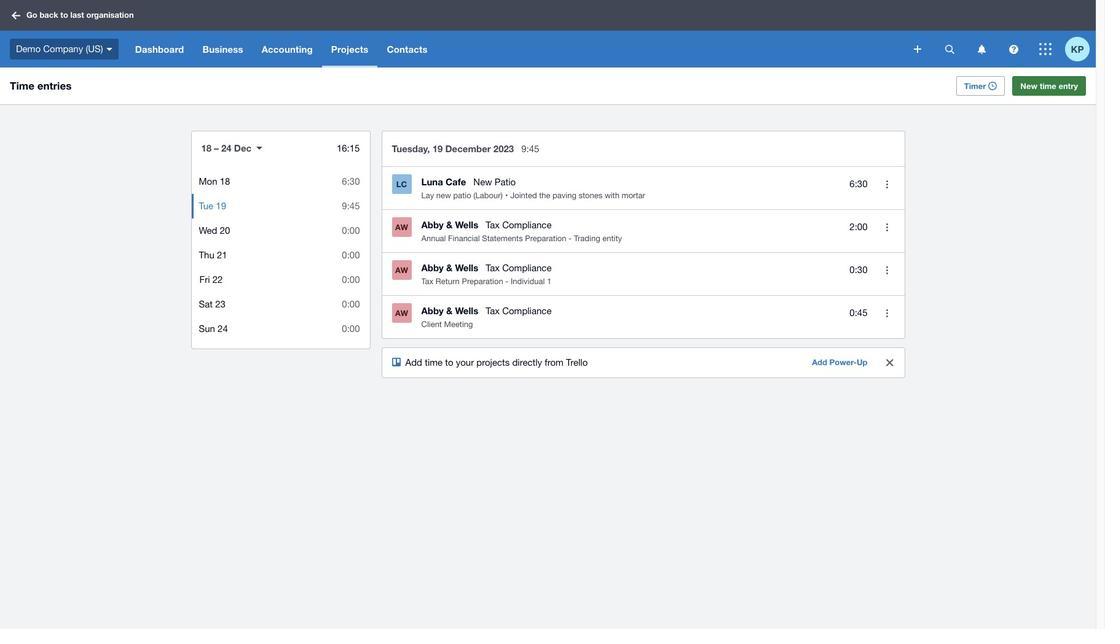 Task type: locate. For each thing, give the bounding box(es) containing it.
new left entry
[[1020, 81, 1037, 91]]

0 vertical spatial aw
[[395, 222, 408, 232]]

aw
[[395, 222, 408, 232], [395, 266, 408, 275], [395, 309, 408, 318]]

december
[[445, 143, 491, 154]]

3 abby from the top
[[421, 305, 444, 317]]

to
[[60, 10, 68, 20], [445, 358, 453, 368]]

business
[[202, 44, 243, 55]]

1 vertical spatial preparation
[[462, 277, 503, 286]]

1 vertical spatial -
[[505, 277, 508, 286]]

new inside new time entry button
[[1020, 81, 1037, 91]]

& up return
[[446, 262, 453, 274]]

1 aw from the top
[[395, 222, 408, 232]]

3 compliance from the top
[[502, 306, 552, 317]]

time left entry
[[1040, 81, 1056, 91]]

9:45 right "2023"
[[521, 144, 539, 154]]

1 vertical spatial aw
[[395, 266, 408, 275]]

tue
[[199, 201, 213, 211]]

stones
[[579, 191, 602, 200]]

24
[[221, 143, 232, 154], [218, 324, 228, 334]]

1 horizontal spatial 18
[[220, 176, 230, 187]]

0:00 for wed 20
[[342, 226, 360, 236]]

2 tax compliance from the top
[[486, 263, 552, 274]]

0 vertical spatial to
[[60, 10, 68, 20]]

0 horizontal spatial -
[[505, 277, 508, 286]]

& for 2:00
[[446, 219, 453, 230]]

add
[[405, 358, 422, 368], [812, 358, 827, 368]]

0 vertical spatial 9:45
[[521, 144, 539, 154]]

0 horizontal spatial 18
[[201, 143, 212, 154]]

1 horizontal spatial svg image
[[978, 45, 986, 54]]

3 tax compliance from the top
[[486, 306, 552, 317]]

more options image for 0:45
[[875, 301, 899, 326]]

tax compliance
[[486, 220, 552, 230], [486, 263, 552, 274], [486, 306, 552, 317]]

aw for 0:45
[[395, 309, 408, 318]]

tax compliance up individual
[[486, 263, 552, 274]]

sat
[[199, 299, 213, 310]]

22
[[212, 275, 223, 285]]

0 vertical spatial 24
[[221, 143, 232, 154]]

contacts button
[[378, 31, 437, 68]]

2 0:00 from the top
[[342, 250, 360, 261]]

0 horizontal spatial new
[[473, 177, 492, 187]]

& for 0:45
[[446, 305, 453, 317]]

projects
[[331, 44, 368, 55]]

2 vertical spatial wells
[[455, 305, 478, 317]]

3 abby & wells from the top
[[421, 305, 478, 317]]

- left individual
[[505, 277, 508, 286]]

abby & wells up 'client meeting'
[[421, 305, 478, 317]]

& up financial
[[446, 219, 453, 230]]

abby up client
[[421, 305, 444, 317]]

1 horizontal spatial time
[[1040, 81, 1056, 91]]

- left trading
[[569, 234, 572, 243]]

2 wells from the top
[[455, 262, 478, 274]]

abby for 0:45
[[421, 305, 444, 317]]

0 horizontal spatial 9:45
[[342, 201, 360, 211]]

18 left –
[[201, 143, 212, 154]]

24 inside popup button
[[221, 143, 232, 154]]

1 abby & wells from the top
[[421, 219, 478, 230]]

20
[[220, 226, 230, 236]]

tax compliance up annual financial statements preparation - trading entity
[[486, 220, 552, 230]]

1 more options image from the top
[[875, 172, 899, 197]]

•
[[505, 191, 508, 200]]

0 vertical spatial new
[[1020, 81, 1037, 91]]

directly
[[512, 358, 542, 368]]

add left the power-
[[812, 358, 827, 368]]

wells up financial
[[455, 219, 478, 230]]

tax compliance for 0:30
[[486, 263, 552, 274]]

compliance for 0:45
[[502, 306, 552, 317]]

more options image
[[875, 258, 899, 283]]

tax
[[486, 220, 500, 230], [486, 263, 500, 274], [421, 277, 433, 286], [486, 306, 500, 317]]

mon 18
[[199, 176, 230, 187]]

svg image
[[945, 45, 954, 54], [978, 45, 986, 54]]

to left last
[[60, 10, 68, 20]]

svg image
[[12, 11, 20, 19], [1039, 43, 1052, 55], [1009, 45, 1018, 54], [914, 45, 921, 53], [106, 48, 112, 51]]

abby
[[421, 219, 444, 230], [421, 262, 444, 274], [421, 305, 444, 317]]

3 aw from the top
[[395, 309, 408, 318]]

1 horizontal spatial new
[[1020, 81, 1037, 91]]

projects button
[[322, 31, 378, 68]]

6:30 down 16:15
[[342, 176, 360, 187]]

new for new patio
[[473, 177, 492, 187]]

0 horizontal spatial add
[[405, 358, 422, 368]]

0:00
[[342, 226, 360, 236], [342, 250, 360, 261], [342, 275, 360, 285], [342, 299, 360, 310], [342, 324, 360, 334]]

dashboard link
[[126, 31, 193, 68]]

1 vertical spatial abby & wells
[[421, 262, 478, 274]]

18
[[201, 143, 212, 154], [220, 176, 230, 187]]

2:00
[[850, 222, 868, 232]]

1 horizontal spatial 19
[[432, 143, 443, 154]]

19 right tuesday, on the left top
[[432, 143, 443, 154]]

fri 22
[[199, 275, 223, 285]]

individual
[[511, 277, 545, 286]]

time inside button
[[1040, 81, 1056, 91]]

1 horizontal spatial add
[[812, 358, 827, 368]]

to left your
[[445, 358, 453, 368]]

0 vertical spatial abby
[[421, 219, 444, 230]]

0 horizontal spatial time
[[425, 358, 443, 368]]

0 vertical spatial 19
[[432, 143, 443, 154]]

wells up return
[[455, 262, 478, 274]]

-
[[569, 234, 572, 243], [505, 277, 508, 286]]

kp
[[1071, 43, 1084, 54]]

1 tax compliance from the top
[[486, 220, 552, 230]]

–
[[214, 143, 219, 154]]

time left your
[[425, 358, 443, 368]]

wells up meeting
[[455, 305, 478, 317]]

compliance
[[502, 220, 552, 230], [502, 263, 552, 274], [502, 306, 552, 317]]

19 right tue
[[216, 201, 226, 211]]

0 horizontal spatial 19
[[216, 201, 226, 211]]

abby & wells up financial
[[421, 219, 478, 230]]

19 for tuesday,
[[432, 143, 443, 154]]

1 vertical spatial tax compliance
[[486, 263, 552, 274]]

time
[[1040, 81, 1056, 91], [425, 358, 443, 368]]

clear button
[[877, 351, 902, 376]]

9:45 down 16:15
[[342, 201, 360, 211]]

preparation right return
[[462, 277, 503, 286]]

business button
[[193, 31, 252, 68]]

2 vertical spatial aw
[[395, 309, 408, 318]]

1 abby from the top
[[421, 219, 444, 230]]

tax up statements
[[486, 220, 500, 230]]

abby up annual
[[421, 219, 444, 230]]

new
[[1020, 81, 1037, 91], [473, 177, 492, 187]]

9:45
[[521, 144, 539, 154], [342, 201, 360, 211]]

2 more options image from the top
[[875, 215, 899, 240]]

& up 'client meeting'
[[446, 305, 453, 317]]

1 horizontal spatial preparation
[[525, 234, 566, 243]]

projects
[[477, 358, 510, 368]]

from
[[545, 358, 563, 368]]

2 aw from the top
[[395, 266, 408, 275]]

client
[[421, 320, 442, 329]]

luna cafe
[[421, 176, 466, 187]]

1 vertical spatial compliance
[[502, 263, 552, 274]]

statements
[[482, 234, 523, 243]]

abby for 2:00
[[421, 219, 444, 230]]

2 vertical spatial abby & wells
[[421, 305, 478, 317]]

3 & from the top
[[446, 305, 453, 317]]

0:45
[[850, 308, 868, 318]]

2 vertical spatial &
[[446, 305, 453, 317]]

1 horizontal spatial to
[[445, 358, 453, 368]]

accounting
[[262, 44, 313, 55]]

24 right –
[[221, 143, 232, 154]]

1 vertical spatial &
[[446, 262, 453, 274]]

abby & wells up return
[[421, 262, 478, 274]]

1 compliance from the top
[[502, 220, 552, 230]]

1 vertical spatial to
[[445, 358, 453, 368]]

9:45 for tue 19
[[342, 201, 360, 211]]

2 abby & wells from the top
[[421, 262, 478, 274]]

1 & from the top
[[446, 219, 453, 230]]

1 vertical spatial 19
[[216, 201, 226, 211]]

1 vertical spatial time
[[425, 358, 443, 368]]

0 vertical spatial more options image
[[875, 172, 899, 197]]

1 vertical spatial wells
[[455, 262, 478, 274]]

compliance down individual
[[502, 306, 552, 317]]

18 – 24 dec
[[201, 143, 252, 154]]

the
[[539, 191, 550, 200]]

new patio
[[473, 177, 516, 187]]

1 wells from the top
[[455, 219, 478, 230]]

4 0:00 from the top
[[342, 299, 360, 310]]

1 vertical spatial abby
[[421, 262, 444, 274]]

compliance for 2:00
[[502, 220, 552, 230]]

abby & wells for 0:45
[[421, 305, 478, 317]]

svg image inside go back to last organisation link
[[12, 11, 20, 19]]

new for new time entry
[[1020, 81, 1037, 91]]

tax compliance down individual
[[486, 306, 552, 317]]

1 horizontal spatial 9:45
[[521, 144, 539, 154]]

add for add power-up
[[812, 358, 827, 368]]

2 abby from the top
[[421, 262, 444, 274]]

wells
[[455, 219, 478, 230], [455, 262, 478, 274], [455, 305, 478, 317]]

6:30 up 2:00
[[850, 179, 868, 189]]

0 vertical spatial compliance
[[502, 220, 552, 230]]

sat 23
[[199, 299, 225, 310]]

abby & wells for 0:30
[[421, 262, 478, 274]]

tax for 0:30
[[486, 263, 500, 274]]

to inside banner
[[60, 10, 68, 20]]

tax compliance for 0:45
[[486, 306, 552, 317]]

18 inside popup button
[[201, 143, 212, 154]]

banner
[[0, 0, 1096, 68]]

new
[[436, 191, 451, 200]]

2 svg image from the left
[[978, 45, 986, 54]]

more options image for 6:30
[[875, 172, 899, 197]]

tax compliance for 2:00
[[486, 220, 552, 230]]

19 for tue
[[216, 201, 226, 211]]

1 vertical spatial 18
[[220, 176, 230, 187]]

3 more options image from the top
[[875, 301, 899, 326]]

abby & wells for 2:00
[[421, 219, 478, 230]]

go back to last organisation
[[26, 10, 134, 20]]

1 vertical spatial 9:45
[[342, 201, 360, 211]]

add down client
[[405, 358, 422, 368]]

2 vertical spatial abby
[[421, 305, 444, 317]]

jointed
[[510, 191, 537, 200]]

compliance up individual
[[502, 263, 552, 274]]

1 horizontal spatial -
[[569, 234, 572, 243]]

add power-up
[[812, 358, 868, 368]]

1 vertical spatial more options image
[[875, 215, 899, 240]]

2 vertical spatial compliance
[[502, 306, 552, 317]]

0 vertical spatial &
[[446, 219, 453, 230]]

new up (labour)
[[473, 177, 492, 187]]

0 vertical spatial tax compliance
[[486, 220, 552, 230]]

(labour)
[[473, 191, 503, 200]]

2 & from the top
[[446, 262, 453, 274]]

tuesday,
[[392, 143, 430, 154]]

0 vertical spatial abby & wells
[[421, 219, 478, 230]]

2 vertical spatial tax compliance
[[486, 306, 552, 317]]

2 vertical spatial more options image
[[875, 301, 899, 326]]

tax down tax return preparation - individual 1
[[486, 306, 500, 317]]

3 wells from the top
[[455, 305, 478, 317]]

2 add from the left
[[812, 358, 827, 368]]

0 horizontal spatial to
[[60, 10, 68, 20]]

2 compliance from the top
[[502, 263, 552, 274]]

5 0:00 from the top
[[342, 324, 360, 334]]

preparation
[[525, 234, 566, 243], [462, 277, 503, 286]]

more options image
[[875, 172, 899, 197], [875, 215, 899, 240], [875, 301, 899, 326]]

thu
[[199, 250, 214, 261]]

up
[[857, 358, 868, 368]]

0 vertical spatial wells
[[455, 219, 478, 230]]

preparation left trading
[[525, 234, 566, 243]]

0 vertical spatial time
[[1040, 81, 1056, 91]]

1 vertical spatial new
[[473, 177, 492, 187]]

0 vertical spatial 18
[[201, 143, 212, 154]]

add for add time to your projects directly from trello
[[405, 358, 422, 368]]

tax up tax return preparation - individual 1
[[486, 263, 500, 274]]

abby up return
[[421, 262, 444, 274]]

1 0:00 from the top
[[342, 226, 360, 236]]

0 horizontal spatial svg image
[[945, 45, 954, 54]]

1 add from the left
[[405, 358, 422, 368]]

to for your
[[445, 358, 453, 368]]

power-
[[829, 358, 857, 368]]

trello
[[566, 358, 588, 368]]

add time to your projects directly from trello
[[405, 358, 588, 368]]

dashboard
[[135, 44, 184, 55]]

compliance up annual financial statements preparation - trading entity
[[502, 220, 552, 230]]

kp button
[[1065, 31, 1096, 68]]

18 right mon
[[220, 176, 230, 187]]

thu 21
[[199, 250, 227, 261]]

24 right sun
[[218, 324, 228, 334]]



Task type: describe. For each thing, give the bounding box(es) containing it.
sun
[[199, 324, 215, 334]]

trading
[[574, 234, 600, 243]]

3 0:00 from the top
[[342, 275, 360, 285]]

0 vertical spatial -
[[569, 234, 572, 243]]

18 – 24 dec button
[[191, 134, 272, 162]]

2023
[[493, 143, 514, 154]]

tax return preparation - individual 1
[[421, 277, 551, 286]]

client meeting
[[421, 320, 473, 329]]

more options image for 2:00
[[875, 215, 899, 240]]

new time entry
[[1020, 81, 1078, 91]]

aw for 0:30
[[395, 266, 408, 275]]

annual
[[421, 234, 446, 243]]

& for 0:30
[[446, 262, 453, 274]]

time for add
[[425, 358, 443, 368]]

1 vertical spatial 24
[[218, 324, 228, 334]]

your
[[456, 358, 474, 368]]

9:45 for tuesday, 19 december 2023
[[521, 144, 539, 154]]

mortar
[[622, 191, 645, 200]]

with
[[605, 191, 619, 200]]

last
[[70, 10, 84, 20]]

0:00 for sat 23
[[342, 299, 360, 310]]

lay
[[421, 191, 434, 200]]

return
[[436, 277, 460, 286]]

entries
[[37, 79, 72, 92]]

compliance for 0:30
[[502, 263, 552, 274]]

new time entry button
[[1012, 76, 1086, 96]]

wells for 2:00
[[455, 219, 478, 230]]

tue 19
[[199, 201, 226, 211]]

tax for 0:45
[[486, 306, 500, 317]]

go back to last organisation link
[[7, 4, 141, 26]]

tax for 2:00
[[486, 220, 500, 230]]

organisation
[[86, 10, 134, 20]]

wed
[[199, 226, 217, 236]]

1
[[547, 277, 551, 286]]

paving
[[553, 191, 576, 200]]

contacts
[[387, 44, 428, 55]]

mon
[[199, 176, 217, 187]]

lay new patio (labour) • jointed the paving stones with mortar
[[421, 191, 645, 200]]

0:00 for thu 21
[[342, 250, 360, 261]]

wells for 0:45
[[455, 305, 478, 317]]

0 vertical spatial preparation
[[525, 234, 566, 243]]

fri
[[199, 275, 210, 285]]

1 svg image from the left
[[945, 45, 954, 54]]

16:15
[[337, 143, 360, 154]]

entity
[[602, 234, 622, 243]]

23
[[215, 299, 225, 310]]

0 horizontal spatial 6:30
[[342, 176, 360, 187]]

aw for 2:00
[[395, 222, 408, 232]]

dec
[[234, 143, 252, 154]]

svg image inside "demo company (us)" popup button
[[106, 48, 112, 51]]

0 horizontal spatial preparation
[[462, 277, 503, 286]]

time entries
[[10, 79, 72, 92]]

demo company (us) button
[[0, 31, 126, 68]]

to for last
[[60, 10, 68, 20]]

patio
[[495, 177, 516, 187]]

tuesday, 19 december 2023
[[392, 143, 514, 154]]

wells for 0:30
[[455, 262, 478, 274]]

add power-up link
[[805, 353, 875, 373]]

timer button
[[956, 76, 1005, 96]]

annual financial statements preparation - trading entity
[[421, 234, 622, 243]]

abby for 0:30
[[421, 262, 444, 274]]

demo company (us)
[[16, 43, 103, 54]]

21
[[217, 250, 227, 261]]

1 horizontal spatial 6:30
[[850, 179, 868, 189]]

timer
[[964, 81, 986, 91]]

patio
[[453, 191, 471, 200]]

go
[[26, 10, 37, 20]]

meeting
[[444, 320, 473, 329]]

0:30
[[850, 265, 868, 275]]

tax left return
[[421, 277, 433, 286]]

banner containing kp
[[0, 0, 1096, 68]]

(us)
[[86, 43, 103, 54]]

sun 24
[[199, 324, 228, 334]]

lc
[[396, 179, 407, 189]]

clear image
[[886, 360, 893, 367]]

financial
[[448, 234, 480, 243]]

company
[[43, 43, 83, 54]]

time for new
[[1040, 81, 1056, 91]]

wed 20
[[199, 226, 230, 236]]

accounting button
[[252, 31, 322, 68]]

demo
[[16, 43, 41, 54]]

back
[[40, 10, 58, 20]]

entry
[[1059, 81, 1078, 91]]

luna
[[421, 176, 443, 187]]

cafe
[[446, 176, 466, 187]]

time
[[10, 79, 34, 92]]



Task type: vqa. For each thing, say whether or not it's contained in the screenshot.
tab) to the bottom
no



